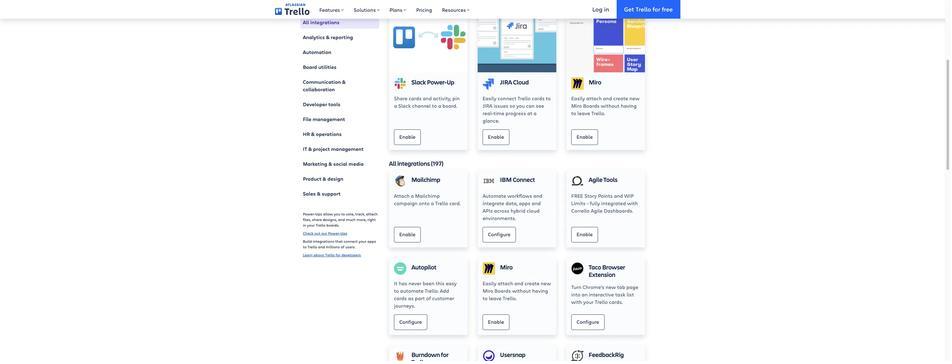 Task type: vqa. For each thing, say whether or not it's contained in the screenshot.
Terry Turtle (terryturtle) icon to the left
no



Task type: locate. For each thing, give the bounding box(es) containing it.
all inside all integrations link
[[303, 19, 309, 26]]

0 horizontal spatial all
[[303, 19, 309, 26]]

corrello
[[571, 208, 590, 214]]

of inside the power-ups allow you to vote, track, attach files, share designs, and much more, right in your trello boards. check out our power-ups build integrations that connect your apps to trello and millions of users. learn about trello for developers
[[341, 245, 344, 250]]

log in
[[593, 5, 609, 13]]

integrations for all integrations 197
[[398, 159, 430, 168]]

integrations for all integrations
[[310, 19, 340, 26]]

0 vertical spatial apps
[[519, 200, 531, 207]]

a right at
[[534, 110, 537, 117]]

apps down workflows
[[519, 200, 531, 207]]

1 horizontal spatial slack
[[412, 78, 426, 86]]

0 horizontal spatial trello.
[[425, 288, 439, 294]]

and inside share cards and activity, pin a slack channel to a board.
[[423, 95, 432, 102]]

1 vertical spatial integrations
[[398, 159, 430, 168]]

0 vertical spatial ups
[[315, 212, 322, 217]]

more,
[[357, 217, 367, 222]]

0 vertical spatial agile
[[589, 176, 603, 184]]

1 vertical spatial ups
[[341, 231, 347, 236]]

journeys.
[[394, 303, 415, 309]]

file management link
[[301, 113, 379, 126]]

configure down environments.
[[488, 231, 511, 238]]

1 horizontal spatial cards
[[409, 95, 422, 102]]

customer
[[432, 295, 454, 302]]

1 vertical spatial trello.
[[425, 288, 439, 294]]

boards.
[[326, 223, 339, 228]]

0 horizontal spatial cards
[[394, 295, 407, 302]]

you right allow
[[334, 212, 340, 217]]

1 vertical spatial mailchimp
[[415, 193, 440, 199]]

1 horizontal spatial create
[[613, 95, 628, 102]]

1 vertical spatial create
[[525, 280, 540, 287]]

fully
[[590, 200, 600, 207]]

you right 'so'
[[517, 103, 525, 109]]

& right the hr
[[311, 131, 315, 138]]

reporting
[[331, 34, 353, 41]]

& down board utilities "link" in the left of the page
[[342, 79, 346, 86]]

cards up see
[[532, 95, 545, 102]]

you inside the power-ups allow you to vote, track, attach files, share designs, and much more, right in your trello boards. check out our power-ups build integrations that connect your apps to trello and millions of users. learn about trello for developers
[[334, 212, 340, 217]]

free story points and wip limits - fully integrated with corrello agile dashboards.
[[571, 193, 638, 214]]

browser
[[602, 263, 625, 272]]

2 horizontal spatial attach
[[587, 95, 602, 102]]

1 vertical spatial slack
[[398, 103, 411, 109]]

power- down boards.
[[328, 231, 341, 236]]

autopilot
[[412, 263, 437, 272]]

your down an
[[583, 299, 594, 306]]

communication & collaboration link
[[301, 76, 379, 96]]

0 vertical spatial of
[[341, 245, 344, 250]]

0 horizontal spatial with
[[571, 299, 582, 306]]

configure link down an
[[571, 315, 605, 331]]

a down "share"
[[394, 103, 397, 109]]

0 horizontal spatial create
[[525, 280, 540, 287]]

management up social
[[331, 146, 364, 153]]

1 horizontal spatial your
[[359, 239, 367, 244]]

for left free
[[653, 5, 661, 13]]

mailchimp
[[412, 176, 440, 184], [415, 193, 440, 199]]

ups up share
[[315, 212, 322, 217]]

easily
[[483, 95, 497, 102], [571, 95, 585, 102], [483, 280, 497, 287]]

1 vertical spatial all
[[389, 159, 396, 168]]

integrate
[[483, 200, 504, 207]]

2 horizontal spatial power-
[[427, 78, 447, 86]]

in down files, at the left of page
[[303, 223, 306, 228]]

a inside easily connect trello cards to jira issues so you can see real-time progress at a glance.
[[534, 110, 537, 117]]

integrations down the our
[[313, 239, 334, 244]]

jira up real-
[[483, 103, 493, 109]]

0 vertical spatial all
[[303, 19, 309, 26]]

developer tools
[[303, 101, 341, 108]]

1 vertical spatial your
[[359, 239, 367, 244]]

configure down journeys.
[[399, 319, 422, 326]]

so
[[510, 103, 515, 109]]

attach a mailchimp campaign onto a trello card.
[[394, 193, 461, 207]]

0 horizontal spatial of
[[341, 245, 344, 250]]

0 horizontal spatial attach
[[366, 212, 378, 217]]

for down millions
[[336, 253, 341, 258]]

share cards and activity, pin a slack channel to a board.
[[394, 95, 460, 109]]

1 horizontal spatial all
[[389, 159, 396, 168]]

connect inside easily connect trello cards to jira issues so you can see real-time progress at a glance.
[[498, 95, 517, 102]]

extension
[[589, 271, 616, 279]]

agile left tools
[[589, 176, 603, 184]]

dashboards.
[[604, 208, 633, 214]]

configure link down environments.
[[483, 227, 516, 243]]

cards up channel
[[409, 95, 422, 102]]

1 vertical spatial with
[[571, 299, 582, 306]]

1 horizontal spatial without
[[601, 103, 620, 109]]

slack
[[412, 78, 426, 86], [398, 103, 411, 109]]

and inside free story points and wip limits - fully integrated with corrello agile dashboards.
[[614, 193, 623, 199]]

part
[[415, 295, 425, 302]]

ups up that
[[341, 231, 347, 236]]

time
[[494, 110, 505, 117]]

1 horizontal spatial configure link
[[483, 227, 516, 243]]

2 vertical spatial trello.
[[503, 295, 517, 302]]

1 horizontal spatial of
[[426, 295, 431, 302]]

1 vertical spatial apps
[[367, 239, 376, 244]]

an
[[582, 292, 588, 298]]

1 horizontal spatial having
[[621, 103, 637, 109]]

at
[[527, 110, 533, 117]]

agile down the fully
[[591, 208, 603, 214]]

trello.
[[592, 110, 605, 117], [425, 288, 439, 294], [503, 295, 517, 302]]

with down wip
[[627, 200, 638, 207]]

vote,
[[346, 212, 355, 217]]

tools
[[604, 176, 618, 184]]

0 horizontal spatial connect
[[344, 239, 358, 244]]

up
[[447, 78, 454, 86]]

onto
[[419, 200, 430, 207]]

mailchimp down all integrations 197
[[412, 176, 440, 184]]

a up campaign on the bottom left
[[411, 193, 414, 199]]

jira left cloud
[[500, 78, 512, 86]]

1 vertical spatial easily attach and create new miro boards without having to leave trello.
[[483, 280, 551, 302]]

0 horizontal spatial having
[[532, 288, 548, 294]]

2 vertical spatial integrations
[[313, 239, 334, 244]]

your up developers
[[359, 239, 367, 244]]

activity,
[[433, 95, 451, 102]]

trello inside easily connect trello cards to jira issues so you can see real-time progress at a glance.
[[518, 95, 531, 102]]

enable link
[[394, 130, 421, 145], [483, 130, 510, 145], [571, 130, 598, 145], [394, 227, 421, 243], [571, 227, 598, 243], [483, 315, 510, 331]]

& right it at the top
[[308, 146, 312, 153]]

1 vertical spatial connect
[[344, 239, 358, 244]]

a
[[394, 103, 397, 109], [438, 103, 441, 109], [534, 110, 537, 117], [411, 193, 414, 199], [431, 200, 434, 207]]

& for marketing
[[329, 161, 332, 168]]

1 vertical spatial jira
[[483, 103, 493, 109]]

apps down right
[[367, 239, 376, 244]]

0 vertical spatial attach
[[587, 95, 602, 102]]

allow
[[323, 212, 333, 217]]

1 horizontal spatial new
[[606, 284, 616, 291]]

1 horizontal spatial configure
[[488, 231, 511, 238]]

integrations left 197
[[398, 159, 430, 168]]

2 vertical spatial power-
[[328, 231, 341, 236]]

0 horizontal spatial without
[[512, 288, 531, 294]]

right
[[368, 217, 376, 222]]

1 horizontal spatial attach
[[498, 280, 513, 287]]

trello inside turn chrome's new tab page into an interactive task list with your trello cards.
[[595, 299, 608, 306]]

you inside easily connect trello cards to jira issues so you can see real-time progress at a glance.
[[517, 103, 525, 109]]

0 horizontal spatial leave
[[489, 295, 502, 302]]

1 vertical spatial you
[[334, 212, 340, 217]]

1 vertical spatial leave
[[489, 295, 502, 302]]

2 horizontal spatial cards
[[532, 95, 545, 102]]

file
[[303, 116, 311, 123]]

of down that
[[341, 245, 344, 250]]

in right log
[[604, 5, 609, 13]]

& for communication
[[342, 79, 346, 86]]

cards inside share cards and activity, pin a slack channel to a board.
[[409, 95, 422, 102]]

cloud
[[513, 78, 529, 86]]

all for all integrations
[[303, 19, 309, 26]]

turn
[[571, 284, 582, 291]]

learn about trello for developers link
[[303, 253, 361, 258]]

1 vertical spatial of
[[426, 295, 431, 302]]

0 vertical spatial you
[[517, 103, 525, 109]]

sales & support
[[303, 191, 341, 198]]

& for product
[[323, 176, 326, 183]]

2 horizontal spatial trello.
[[592, 110, 605, 117]]

jira inside easily connect trello cards to jira issues so you can see real-time progress at a glance.
[[483, 103, 493, 109]]

this
[[436, 280, 445, 287]]

all integrations 197
[[389, 159, 442, 168]]

for inside the power-ups allow you to vote, track, attach files, share designs, and much more, right in your trello boards. check out our power-ups build integrations that connect your apps to trello and millions of users. learn about trello for developers
[[336, 253, 341, 258]]

& right sales
[[317, 191, 321, 198]]

for right 'burndown'
[[441, 351, 449, 359]]

apis
[[483, 208, 493, 214]]

features button
[[315, 0, 349, 19]]

solutions
[[354, 7, 376, 13]]

slack up share cards and activity, pin a slack channel to a board.
[[412, 78, 426, 86]]

& left design
[[323, 176, 326, 183]]

0 horizontal spatial slack
[[398, 103, 411, 109]]

0 vertical spatial easily attach and create new miro boards without having to leave trello.
[[571, 95, 640, 117]]

connect up 'so'
[[498, 95, 517, 102]]

1 vertical spatial having
[[532, 288, 548, 294]]

utilities
[[318, 64, 337, 71]]

been
[[423, 280, 435, 287]]

cards up journeys.
[[394, 295, 407, 302]]

of right part
[[426, 295, 431, 302]]

& inside communication & collaboration
[[342, 79, 346, 86]]

slack inside share cards and activity, pin a slack channel to a board.
[[398, 103, 411, 109]]

1 horizontal spatial boards
[[583, 103, 600, 109]]

0 vertical spatial having
[[621, 103, 637, 109]]

see
[[536, 103, 544, 109]]

configure link for taco browser extension
[[571, 315, 605, 331]]

of
[[341, 245, 344, 250], [426, 295, 431, 302]]

1 horizontal spatial for
[[441, 351, 449, 359]]

list
[[627, 292, 634, 298]]

cards inside 'it has never been this easy to automate trello. add cards as part of customer journeys.'
[[394, 295, 407, 302]]

power- up 'activity,'
[[427, 78, 447, 86]]

in
[[604, 5, 609, 13], [303, 223, 306, 228]]

1 vertical spatial in
[[303, 223, 306, 228]]

1 vertical spatial for
[[336, 253, 341, 258]]

power- up files, at the left of page
[[303, 212, 315, 217]]

sales & support link
[[301, 188, 379, 200]]

developer tools link
[[301, 98, 379, 111]]

connect inside the power-ups allow you to vote, track, attach files, share designs, and much more, right in your trello boards. check out our power-ups build integrations that connect your apps to trello and millions of users. learn about trello for developers
[[344, 239, 358, 244]]

in inside the power-ups allow you to vote, track, attach files, share designs, and much more, right in your trello boards. check out our power-ups build integrations that connect your apps to trello and millions of users. learn about trello for developers
[[303, 223, 306, 228]]

jira
[[500, 78, 512, 86], [483, 103, 493, 109]]

& left social
[[329, 161, 332, 168]]

0 vertical spatial integrations
[[310, 19, 340, 26]]

2 vertical spatial for
[[441, 351, 449, 359]]

free
[[571, 193, 583, 199]]

boards
[[583, 103, 600, 109], [495, 288, 511, 294]]

configure link down journeys.
[[394, 315, 427, 331]]

new
[[630, 95, 640, 102], [541, 280, 551, 287], [606, 284, 616, 291]]

1 horizontal spatial with
[[627, 200, 638, 207]]

it has never been this easy to automate trello. add cards as part of customer journeys.
[[394, 280, 457, 309]]

configure for taco browser extension
[[577, 319, 599, 326]]

can
[[526, 103, 535, 109]]

1 horizontal spatial in
[[604, 5, 609, 13]]

0 horizontal spatial easily attach and create new miro boards without having to leave trello.
[[483, 280, 551, 302]]

attach
[[394, 193, 410, 199]]

your down files, at the left of page
[[307, 223, 315, 228]]

0 horizontal spatial power-
[[303, 212, 315, 217]]

1 vertical spatial attach
[[366, 212, 378, 217]]

0 horizontal spatial for
[[336, 253, 341, 258]]

0 vertical spatial leave
[[578, 110, 590, 117]]

track,
[[355, 212, 365, 217]]

2 horizontal spatial new
[[630, 95, 640, 102]]

& for hr
[[311, 131, 315, 138]]

1 horizontal spatial apps
[[519, 200, 531, 207]]

hr & operations link
[[301, 128, 379, 141]]

0 horizontal spatial apps
[[367, 239, 376, 244]]

0 horizontal spatial in
[[303, 223, 306, 228]]

pricing
[[416, 7, 432, 13]]

share
[[312, 217, 322, 222]]

1 horizontal spatial connect
[[498, 95, 517, 102]]

configure down an
[[577, 319, 599, 326]]

management up operations
[[313, 116, 345, 123]]

mailchimp up onto
[[415, 193, 440, 199]]

integrations down features
[[310, 19, 340, 26]]

collaboration
[[303, 86, 335, 93]]

developer
[[303, 101, 327, 108]]

board
[[303, 64, 317, 71]]

plans button
[[385, 0, 411, 19]]

check out our power-ups link
[[303, 231, 347, 236]]

& right analytics
[[326, 34, 330, 41]]

0 horizontal spatial jira
[[483, 103, 493, 109]]

agile inside free story points and wip limits - fully integrated with corrello agile dashboards.
[[591, 208, 603, 214]]

0 horizontal spatial your
[[307, 223, 315, 228]]

features
[[319, 7, 340, 13]]

0 horizontal spatial boards
[[495, 288, 511, 294]]

issues
[[494, 103, 509, 109]]

without
[[601, 103, 620, 109], [512, 288, 531, 294]]

with down into
[[571, 299, 582, 306]]

& for sales
[[317, 191, 321, 198]]

connect up users.
[[344, 239, 358, 244]]

0 vertical spatial jira
[[500, 78, 512, 86]]

automate workflows and integrate data, apps and apis across hybrid cloud environments.
[[483, 193, 543, 222]]

slack down "share"
[[398, 103, 411, 109]]

board utilities
[[303, 64, 337, 71]]

configure for autopilot
[[399, 319, 422, 326]]

2 horizontal spatial configure link
[[571, 315, 605, 331]]

1 horizontal spatial you
[[517, 103, 525, 109]]

a right onto
[[431, 200, 434, 207]]

mailchimp inside attach a mailchimp campaign onto a trello card.
[[415, 193, 440, 199]]

attach inside the power-ups allow you to vote, track, attach files, share designs, and much more, right in your trello boards. check out our power-ups build integrations that connect your apps to trello and millions of users. learn about trello for developers
[[366, 212, 378, 217]]

0 vertical spatial in
[[604, 5, 609, 13]]

configure
[[488, 231, 511, 238], [399, 319, 422, 326], [577, 319, 599, 326]]

0 horizontal spatial configure
[[399, 319, 422, 326]]



Task type: describe. For each thing, give the bounding box(es) containing it.
users.
[[345, 245, 356, 250]]

about
[[314, 253, 324, 258]]

to inside easily connect trello cards to jira issues so you can see real-time progress at a glance.
[[546, 95, 551, 102]]

project
[[313, 146, 330, 153]]

trello inside burndown for trello
[[412, 359, 427, 362]]

all for all integrations 197
[[389, 159, 396, 168]]

chrome's
[[583, 284, 605, 291]]

page
[[627, 284, 639, 291]]

burndown for trello
[[412, 351, 449, 362]]

interactive
[[589, 292, 614, 298]]

1 horizontal spatial leave
[[578, 110, 590, 117]]

board utilities link
[[301, 61, 379, 73]]

agile tools
[[589, 176, 618, 184]]

environments.
[[483, 215, 516, 222]]

it
[[303, 146, 307, 153]]

0 horizontal spatial new
[[541, 280, 551, 287]]

0 vertical spatial boards
[[583, 103, 600, 109]]

197
[[433, 159, 442, 168]]

story
[[585, 193, 597, 199]]

product & design link
[[301, 173, 379, 185]]

0 vertical spatial create
[[613, 95, 628, 102]]

configure for ibm connect
[[488, 231, 511, 238]]

media
[[349, 161, 364, 168]]

a down 'activity,'
[[438, 103, 441, 109]]

trello. inside 'it has never been this easy to automate trello. add cards as part of customer journeys.'
[[425, 288, 439, 294]]

1 horizontal spatial trello.
[[503, 295, 517, 302]]

share
[[394, 95, 408, 102]]

for inside burndown for trello
[[441, 351, 449, 359]]

integrations inside the power-ups allow you to vote, track, attach files, share designs, and much more, right in your trello boards. check out our power-ups build integrations that connect your apps to trello and millions of users. learn about trello for developers
[[313, 239, 334, 244]]

easy
[[446, 280, 457, 287]]

data,
[[506, 200, 518, 207]]

& for it
[[308, 146, 312, 153]]

of inside 'it has never been this easy to automate trello. add cards as part of customer journeys.'
[[426, 295, 431, 302]]

& for analytics
[[326, 34, 330, 41]]

hr & operations
[[303, 131, 342, 138]]

jira cloud
[[500, 78, 529, 86]]

analytics & reporting
[[303, 34, 353, 41]]

cards inside easily connect trello cards to jira issues so you can see real-time progress at a glance.
[[532, 95, 545, 102]]

log
[[593, 5, 603, 13]]

configure link for ibm connect
[[483, 227, 516, 243]]

apps inside the power-ups allow you to vote, track, attach files, share designs, and much more, right in your trello boards. check out our power-ups build integrations that connect your apps to trello and millions of users. learn about trello for developers
[[367, 239, 376, 244]]

progress
[[506, 110, 526, 117]]

0 vertical spatial your
[[307, 223, 315, 228]]

1 vertical spatial without
[[512, 288, 531, 294]]

0 vertical spatial mailchimp
[[412, 176, 440, 184]]

easily inside easily connect trello cards to jira issues so you can see real-time progress at a glance.
[[483, 95, 497, 102]]

ibm connect
[[500, 176, 535, 184]]

never
[[409, 280, 422, 287]]

in inside log in link
[[604, 5, 609, 13]]

your inside turn chrome's new tab page into an interactive task list with your trello cards.
[[583, 299, 594, 306]]

design
[[328, 176, 343, 183]]

burndown
[[412, 351, 440, 359]]

by:
[[314, 5, 321, 12]]

solutions button
[[349, 0, 385, 19]]

slack power-up
[[412, 78, 454, 86]]

with inside turn chrome's new tab page into an interactive task list with your trello cards.
[[571, 299, 582, 306]]

2 horizontal spatial for
[[653, 5, 661, 13]]

campaign
[[394, 200, 418, 207]]

to inside 'it has never been this easy to automate trello. add cards as part of customer journeys.'
[[394, 288, 399, 294]]

with inside free story points and wip limits - fully integrated with corrello agile dashboards.
[[627, 200, 638, 207]]

operations
[[316, 131, 342, 138]]

cloud
[[527, 208, 540, 214]]

configure link for autopilot
[[394, 315, 427, 331]]

analytics
[[303, 34, 325, 41]]

marketing & social media
[[303, 161, 364, 168]]

as
[[408, 295, 414, 302]]

0 vertical spatial slack
[[412, 78, 426, 86]]

0 vertical spatial management
[[313, 116, 345, 123]]

filter
[[301, 5, 313, 12]]

pin
[[453, 95, 460, 102]]

0 horizontal spatial ups
[[315, 212, 322, 217]]

integrated
[[602, 200, 626, 207]]

automate
[[400, 288, 424, 294]]

atlassian trello image
[[275, 4, 310, 15]]

it & project management link
[[301, 143, 379, 156]]

limits
[[571, 200, 586, 207]]

it & project management
[[303, 146, 364, 153]]

taco browser extension
[[589, 263, 625, 279]]

taco
[[589, 263, 601, 272]]

filter by:
[[301, 5, 321, 12]]

marketing & social media link
[[301, 158, 379, 170]]

1 vertical spatial management
[[331, 146, 364, 153]]

sales
[[303, 191, 316, 198]]

trello inside attach a mailchimp campaign onto a trello card.
[[435, 200, 448, 207]]

0 vertical spatial without
[[601, 103, 620, 109]]

1 vertical spatial power-
[[303, 212, 315, 217]]

0 vertical spatial trello.
[[592, 110, 605, 117]]

millions
[[326, 245, 340, 250]]

card.
[[450, 200, 461, 207]]

0 vertical spatial power-
[[427, 78, 447, 86]]

new inside turn chrome's new tab page into an interactive task list with your trello cards.
[[606, 284, 616, 291]]

all integrations link
[[301, 16, 379, 29]]

learn
[[303, 253, 313, 258]]

automation
[[303, 49, 331, 56]]

it
[[394, 280, 398, 287]]

free
[[662, 5, 673, 13]]

product & design
[[303, 176, 343, 183]]

build
[[303, 239, 312, 244]]

tools
[[328, 101, 341, 108]]

workflows
[[508, 193, 532, 199]]

get trello for free
[[624, 5, 673, 13]]

get trello for free link
[[617, 0, 681, 19]]

communication & collaboration
[[303, 79, 346, 93]]

1 horizontal spatial power-
[[328, 231, 341, 236]]

1 horizontal spatial easily attach and create new miro boards without having to leave trello.
[[571, 95, 640, 117]]

cards.
[[609, 299, 623, 306]]

files,
[[303, 217, 311, 222]]

resources
[[442, 7, 466, 13]]

-
[[587, 200, 589, 207]]

tab
[[617, 284, 625, 291]]

marketing
[[303, 161, 327, 168]]

1 horizontal spatial jira
[[500, 78, 512, 86]]

1 horizontal spatial ups
[[341, 231, 347, 236]]

has
[[399, 280, 407, 287]]

apps inside automate workflows and integrate data, apps and apis across hybrid cloud environments.
[[519, 200, 531, 207]]

wip
[[624, 193, 634, 199]]

task
[[615, 292, 626, 298]]

communication
[[303, 79, 341, 86]]

to inside share cards and activity, pin a slack channel to a board.
[[432, 103, 437, 109]]

that
[[335, 239, 343, 244]]

plans
[[390, 7, 403, 13]]



